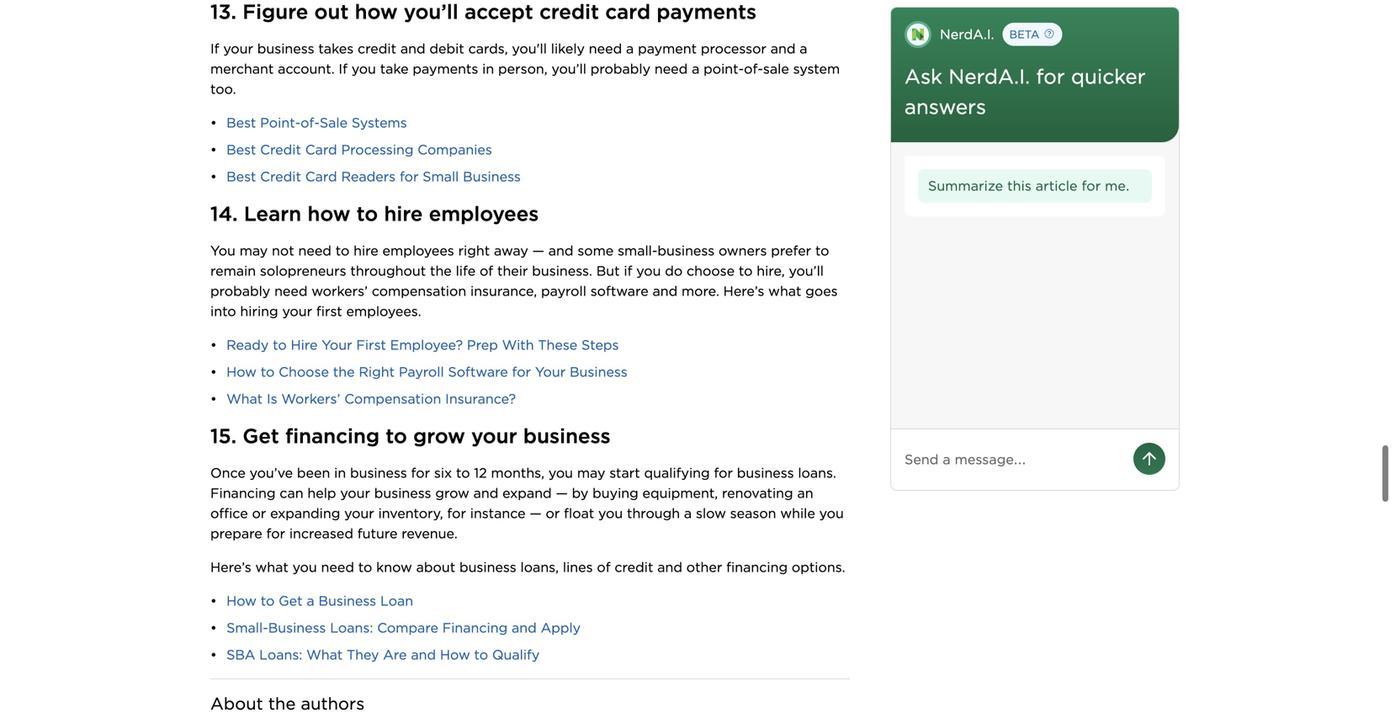Task type: locate. For each thing, give the bounding box(es) containing it.
financing inside once you've been in business for six to 12 months, you may start qualifying for business loans. financing can help your business grow and expand — by buying equipment, renovating an office or expanding your inventory, for instance — or float you through a slow season while you prepare for increased future revenue.
[[210, 485, 276, 501]]

0 horizontal spatial of-
[[301, 115, 320, 131]]

the left 'right'
[[333, 364, 355, 380]]

1 horizontal spatial financing
[[443, 620, 508, 636]]

of- inside if your business takes credit and debit cards, you'll likely need a payment processor and a merchant account. if you take payments in person, you'll probably need a point-of-sale system too.
[[744, 61, 764, 77]]

0 vertical spatial what
[[769, 283, 802, 299]]

card down the best point-of-sale systems
[[305, 142, 337, 158]]

qualifying
[[645, 465, 710, 481]]

renovating
[[722, 485, 794, 501]]

get right '15.' at left
[[243, 424, 279, 448]]

0 horizontal spatial the
[[333, 364, 355, 380]]

steps
[[582, 337, 619, 353]]

0 vertical spatial may
[[240, 243, 268, 259]]

what down "hire,"
[[769, 283, 802, 299]]

1 vertical spatial grow
[[436, 485, 470, 501]]

financing right other
[[727, 559, 788, 576]]

point-
[[260, 115, 301, 131]]

0 vertical spatial of
[[480, 263, 494, 279]]

1 vertical spatial financing
[[727, 559, 788, 576]]

0 vertical spatial financing
[[210, 485, 276, 501]]

1 vertical spatial credit
[[260, 168, 301, 185]]

your left first
[[282, 303, 312, 320]]

business inside you may not need to hire employees right away — and some small-business owners prefer to remain solopreneurs throughout the life of their business. but if you do choose to hire, you'll probably need workers' compensation insurance, payroll software and more. here's what goes into hiring your first employees.
[[658, 243, 715, 259]]

card
[[305, 142, 337, 158], [305, 168, 337, 185]]

1 horizontal spatial of-
[[744, 61, 764, 77]]

you may not need to hire employees right away — and some small-business owners prefer to remain solopreneurs throughout the life of their business. but if you do choose to hire, you'll probably need workers' compensation insurance, payroll software and more. here's what goes into hiring your first employees.
[[210, 243, 842, 320]]

hire down "best credit card readers for small business"
[[384, 202, 423, 226]]

0 vertical spatial credit
[[358, 41, 397, 57]]

of- down processor
[[744, 61, 764, 77]]

person,
[[498, 61, 548, 77]]

0 vertical spatial the
[[430, 263, 452, 279]]

0 horizontal spatial what
[[227, 391, 263, 407]]

1 vertical spatial card
[[305, 168, 337, 185]]

merchant
[[210, 61, 274, 77]]

need up solopreneurs
[[298, 243, 332, 259]]

and down 'do'
[[653, 283, 678, 299]]

probably down 'remain'
[[210, 283, 271, 299]]

1 horizontal spatial what
[[307, 647, 343, 663]]

grow
[[414, 424, 466, 448], [436, 485, 470, 501]]

business up 'do'
[[658, 243, 715, 259]]

14. learn how to hire employees
[[210, 202, 539, 226]]

what
[[227, 391, 263, 407], [307, 647, 343, 663]]

business down 15. get financing to grow your business on the left of the page
[[350, 465, 407, 481]]

may inside once you've been in business for six to 12 months, you may start qualifying for business loans. financing can help your business grow and expand — by buying equipment, renovating an office or expanding your inventory, for instance — or float you through a slow season while you prepare for increased future revenue.
[[577, 465, 606, 481]]

cards,
[[469, 41, 508, 57]]

hire,
[[757, 263, 785, 279]]

by
[[572, 485, 589, 501]]

right
[[459, 243, 490, 259]]

0 vertical spatial how
[[227, 364, 257, 380]]

and left other
[[658, 559, 683, 576]]

1 vertical spatial may
[[577, 465, 606, 481]]

1 vertical spatial here's
[[210, 559, 252, 576]]

sba loans: what they are and how to qualify
[[227, 647, 540, 663]]

compare
[[377, 620, 439, 636]]

business up "—"
[[524, 424, 611, 448]]

what left is
[[227, 391, 263, 407]]

card up the how
[[305, 168, 337, 185]]

debit
[[430, 41, 465, 57]]

0 horizontal spatial in
[[334, 465, 346, 481]]

the left "life"
[[430, 263, 452, 279]]

payroll
[[541, 283, 587, 299]]

how to get a business loan link
[[227, 593, 414, 609]]

0 vertical spatial hire
[[384, 202, 423, 226]]

how down small-business loans: compare financing and apply link
[[440, 647, 470, 663]]

of right "life"
[[480, 263, 494, 279]]

through
[[627, 505, 680, 522]]

loans: right sba
[[259, 647, 303, 663]]

0 vertical spatial of-
[[744, 61, 764, 77]]

1 vertical spatial nerda.i.
[[949, 64, 1031, 89]]

systems
[[352, 115, 407, 131]]

you'll down likely
[[552, 61, 587, 77]]

0 horizontal spatial what
[[256, 559, 289, 576]]

1 vertical spatial what
[[256, 559, 289, 576]]

1 horizontal spatial in
[[483, 61, 494, 77]]

0 vertical spatial here's
[[724, 283, 765, 299]]

to left 12 at left
[[456, 465, 470, 481]]

1 horizontal spatial may
[[577, 465, 606, 481]]

of right 'lines'
[[597, 559, 611, 576]]

2 best from the top
[[227, 142, 256, 158]]

1 horizontal spatial credit
[[615, 559, 654, 576]]

these
[[538, 337, 578, 353]]

0 vertical spatial in
[[483, 61, 494, 77]]

your up merchant
[[223, 41, 253, 57]]

employees up the throughout
[[383, 243, 454, 259]]

1 horizontal spatial probably
[[591, 61, 651, 77]]

throughout
[[351, 263, 426, 279]]

of-
[[744, 61, 764, 77], [301, 115, 320, 131]]

1 vertical spatial probably
[[210, 283, 271, 299]]

sale
[[320, 115, 348, 131]]

0 horizontal spatial may
[[240, 243, 268, 259]]

credit
[[260, 142, 301, 158], [260, 168, 301, 185]]

to down the how
[[336, 243, 350, 259]]

credit right 'lines'
[[615, 559, 654, 576]]

get down increased
[[279, 593, 303, 609]]

best credit card readers for small business link
[[227, 168, 521, 185]]

15. get financing to grow your business
[[210, 424, 611, 448]]

your down these
[[535, 364, 566, 380]]

if
[[210, 41, 219, 57], [339, 61, 348, 77]]

card for readers
[[305, 168, 337, 185]]

loans: up 'they'
[[330, 620, 373, 636]]

0 vertical spatial what
[[227, 391, 263, 407]]

0 horizontal spatial probably
[[210, 283, 271, 299]]

what down prepare
[[256, 559, 289, 576]]

choose
[[279, 364, 329, 380]]

of
[[480, 263, 494, 279], [597, 559, 611, 576]]

how
[[227, 364, 257, 380], [227, 593, 257, 609], [440, 647, 470, 663]]

small-business loans: compare financing and apply link
[[227, 620, 581, 636]]

0 vertical spatial probably
[[591, 61, 651, 77]]

may
[[240, 243, 268, 259], [577, 465, 606, 481]]

quicker
[[1072, 64, 1146, 89]]

1 horizontal spatial financing
[[727, 559, 788, 576]]

to down compensation
[[386, 424, 407, 448]]

insurance?
[[446, 391, 516, 407]]

for left me.
[[1082, 178, 1102, 194]]

need down payment at the top of the page
[[655, 61, 688, 77]]

0 vertical spatial loans:
[[330, 620, 373, 636]]

may up 'remain'
[[240, 243, 268, 259]]

processor
[[701, 41, 767, 57]]

may inside you may not need to hire employees right away — and some small-business owners prefer to remain solopreneurs throughout the life of their business. but if you do choose to hire, you'll probably need workers' compensation insurance, payroll software and more. here's what goes into hiring your first employees.
[[240, 243, 268, 259]]

1 vertical spatial the
[[333, 364, 355, 380]]

0 horizontal spatial if
[[210, 41, 219, 57]]

credit down point-
[[260, 142, 301, 158]]

0 horizontal spatial hire
[[354, 243, 379, 259]]

to left hire
[[273, 337, 287, 353]]

if up merchant
[[210, 41, 219, 57]]

employee?
[[390, 337, 463, 353]]

1 best from the top
[[227, 115, 256, 131]]

1 vertical spatial employees
[[383, 243, 454, 259]]

0 vertical spatial your
[[322, 337, 352, 353]]

qualify
[[492, 647, 540, 663]]

3 best from the top
[[227, 168, 256, 185]]

1 horizontal spatial the
[[430, 263, 452, 279]]

grow down 'six'
[[436, 485, 470, 501]]

a left the point-
[[692, 61, 700, 77]]

a
[[626, 41, 634, 57], [800, 41, 808, 57], [692, 61, 700, 77], [684, 505, 692, 522], [307, 593, 315, 609]]

1 horizontal spatial what
[[769, 283, 802, 299]]

0 vertical spatial credit
[[260, 142, 301, 158]]

to down readers
[[357, 202, 378, 226]]

in inside if your business takes credit and debit cards, you'll likely need a payment processor and a merchant account. if you take payments in person, you'll probably need a point-of-sale system too.
[[483, 61, 494, 77]]

0 horizontal spatial of
[[480, 263, 494, 279]]

may up by
[[577, 465, 606, 481]]

prefer
[[771, 243, 812, 259]]

financing up "office"
[[210, 485, 276, 501]]

probably inside you may not need to hire employees right away — and some small-business owners prefer to remain solopreneurs throughout the life of their business. but if you do choose to hire, you'll probably need workers' compensation insurance, payroll software and more. here's what goes into hiring your first employees.
[[210, 283, 271, 299]]

your up 'future'
[[344, 505, 374, 522]]

1 vertical spatial loans:
[[259, 647, 303, 663]]

1 horizontal spatial your
[[535, 364, 566, 380]]

to up small-
[[261, 593, 275, 609]]

for down the expanding
[[266, 525, 285, 542]]

if
[[624, 263, 633, 279]]

1 vertical spatial of
[[597, 559, 611, 576]]

1 vertical spatial best
[[227, 142, 256, 158]]

small-business loans: compare financing and apply
[[227, 620, 581, 636]]

employees up right
[[429, 202, 539, 226]]

business up 'renovating'
[[737, 465, 794, 481]]

hire
[[384, 202, 423, 226], [354, 243, 379, 259]]

loans:
[[330, 620, 373, 636], [259, 647, 303, 663]]

need down increased
[[321, 559, 354, 576]]

probably down payment at the top of the page
[[591, 61, 651, 77]]

your right the help
[[340, 485, 370, 501]]

2 card from the top
[[305, 168, 337, 185]]

you right 'if'
[[637, 263, 661, 279]]

how up small-
[[227, 593, 257, 609]]

they
[[347, 647, 379, 663]]

financing up qualify
[[443, 620, 508, 636]]

to
[[357, 202, 378, 226], [336, 243, 350, 259], [816, 243, 830, 259], [739, 263, 753, 279], [273, 337, 287, 353], [261, 364, 275, 380], [386, 424, 407, 448], [456, 465, 470, 481], [358, 559, 372, 576], [261, 593, 275, 609], [474, 647, 488, 663]]

credit up take in the top of the page
[[358, 41, 397, 57]]

nerda.i. up 'answers'
[[949, 64, 1031, 89]]

companies
[[418, 142, 492, 158]]

2 credit from the top
[[260, 168, 301, 185]]

0 vertical spatial if
[[210, 41, 219, 57]]

0 horizontal spatial financing
[[210, 485, 276, 501]]

and inside you may not need to hire employees right away — and some small-business owners prefer to remain solopreneurs throughout the life of their business. but if you do choose to hire, you'll probably need workers' compensation insurance, payroll software and more. here's what goes into hiring your first employees.
[[653, 283, 678, 299]]

employees
[[429, 202, 539, 226], [383, 243, 454, 259]]

prep
[[467, 337, 498, 353]]

0 horizontal spatial here's
[[210, 559, 252, 576]]

1 vertical spatial if
[[339, 61, 348, 77]]

summarize this article for me. button
[[919, 169, 1153, 203]]

for inside ask nerda.i. for quicker answers
[[1037, 64, 1066, 89]]

know
[[376, 559, 412, 576]]

help
[[308, 485, 336, 501]]

1 card from the top
[[305, 142, 337, 158]]

0 vertical spatial card
[[305, 142, 337, 158]]

loan
[[381, 593, 414, 609]]

1 vertical spatial what
[[307, 647, 343, 663]]

probably
[[591, 61, 651, 77], [210, 283, 271, 299]]

how for how to choose the right payroll software for your business
[[227, 364, 257, 380]]

card for processing
[[305, 142, 337, 158]]

for left 'six'
[[411, 465, 430, 481]]

solopreneurs
[[260, 263, 347, 279]]

0 vertical spatial grow
[[414, 424, 466, 448]]

best
[[227, 115, 256, 131], [227, 142, 256, 158], [227, 168, 256, 185]]

1 horizontal spatial you'll
[[789, 263, 824, 279]]

1 vertical spatial in
[[334, 465, 346, 481]]

here's down "hire,"
[[724, 283, 765, 299]]

workers'
[[282, 391, 341, 407]]

prepare
[[210, 525, 262, 542]]

best point-of-sale systems link
[[227, 115, 407, 131]]

probably inside if your business takes credit and debit cards, you'll likely need a payment processor and a merchant account. if you take payments in person, you'll probably need a point-of-sale system too.
[[591, 61, 651, 77]]

financing up the been
[[286, 424, 380, 448]]

you'll
[[552, 61, 587, 77], [789, 263, 824, 279]]

of- down account.
[[301, 115, 320, 131]]

you'll
[[512, 41, 547, 57]]

you down buying
[[599, 505, 623, 522]]

need right likely
[[589, 41, 622, 57]]

here's down prepare
[[210, 559, 252, 576]]

for up revenue.
[[447, 505, 466, 522]]

instance
[[470, 505, 526, 522]]

1 credit from the top
[[260, 142, 301, 158]]

0 horizontal spatial you'll
[[552, 61, 587, 77]]

1 horizontal spatial here's
[[724, 283, 765, 299]]

and right are
[[411, 647, 436, 663]]

inventory,
[[379, 505, 443, 522]]

1 vertical spatial you'll
[[789, 263, 824, 279]]

15.
[[210, 424, 237, 448]]

business.
[[532, 263, 593, 279]]

0 horizontal spatial credit
[[358, 41, 397, 57]]

do
[[665, 263, 683, 279]]

1 horizontal spatial if
[[339, 61, 348, 77]]

payroll
[[399, 364, 444, 380]]

you left take in the top of the page
[[352, 61, 376, 77]]

buying
[[593, 485, 639, 501]]

office
[[210, 505, 248, 522]]

if down the takes
[[339, 61, 348, 77]]

hire up the throughout
[[354, 243, 379, 259]]

and up take in the top of the page
[[401, 41, 426, 57]]

you'll down "prefer"
[[789, 263, 824, 279]]

1 vertical spatial how
[[227, 593, 257, 609]]

2 vertical spatial best
[[227, 168, 256, 185]]

business up account.
[[257, 41, 315, 57]]

for up 'renovating'
[[714, 465, 733, 481]]

nerda.i. left beta
[[941, 26, 995, 43]]

grow up 'six'
[[414, 424, 466, 448]]

0 vertical spatial get
[[243, 424, 279, 448]]

in down cards,
[[483, 61, 494, 77]]

0 horizontal spatial financing
[[286, 424, 380, 448]]

a down equipment,
[[684, 505, 692, 522]]

readers
[[341, 168, 396, 185]]

if your business takes credit and debit cards, you'll likely need a payment processor and a merchant account. if you take payments in person, you'll probably need a point-of-sale system too.
[[210, 41, 844, 97]]

slow
[[696, 505, 727, 522]]

insurance,
[[471, 283, 537, 299]]

need
[[589, 41, 622, 57], [655, 61, 688, 77], [298, 243, 332, 259], [275, 283, 308, 299], [321, 559, 354, 576]]

0 vertical spatial best
[[227, 115, 256, 131]]

0 vertical spatial you'll
[[552, 61, 587, 77]]

credit up learn
[[260, 168, 301, 185]]

and down 12 at left
[[474, 485, 499, 501]]

for down more information about beta image
[[1037, 64, 1066, 89]]

1 vertical spatial hire
[[354, 243, 379, 259]]

business inside if your business takes credit and debit cards, you'll likely need a payment processor and a merchant account. if you take payments in person, you'll probably need a point-of-sale system too.
[[257, 41, 315, 57]]

credit for best credit card readers for small business
[[260, 168, 301, 185]]

0 vertical spatial financing
[[286, 424, 380, 448]]



Task type: vqa. For each thing, say whether or not it's contained in the screenshot.


Task type: describe. For each thing, give the bounding box(es) containing it.
takes
[[319, 41, 354, 57]]

how to choose the right payroll software for your business link
[[227, 364, 628, 380]]

ask
[[905, 64, 943, 89]]

1 vertical spatial of-
[[301, 115, 320, 131]]

your inside you may not need to hire employees right away — and some small-business owners prefer to remain solopreneurs throughout the life of their business. but if you do choose to hire, you'll probably need workers' compensation insurance, payroll software and more. here's what goes into hiring your first employees.
[[282, 303, 312, 320]]

payment
[[638, 41, 697, 57]]

1 horizontal spatial hire
[[384, 202, 423, 226]]

not
[[272, 243, 294, 259]]

but
[[597, 263, 620, 279]]

best for best point-of-sale systems
[[227, 115, 256, 131]]

can
[[280, 485, 304, 501]]

hiring
[[240, 303, 278, 320]]

hire inside you may not need to hire employees right away — and some small-business owners prefer to remain solopreneurs throughout the life of their business. but if you do choose to hire, you'll probably need workers' compensation insurance, payroll software and more. here's what goes into hiring your first employees.
[[354, 243, 379, 259]]

you right while
[[820, 505, 844, 522]]

once you've been in business for six to 12 months, you may start qualifying for business loans. financing can help your business grow and expand — by buying equipment, renovating an office or expanding your inventory, for instance — or float you through a slow season while you prepare for increased future revenue.
[[210, 465, 848, 542]]

sba loans: what they are and how to qualify link
[[227, 647, 540, 663]]

1 horizontal spatial loans:
[[330, 620, 373, 636]]

you up "—"
[[549, 465, 573, 481]]

small-
[[618, 243, 658, 259]]

best credit card readers for small business
[[227, 168, 521, 185]]

business down companies
[[463, 168, 521, 185]]

best for best credit card processing companies
[[227, 142, 256, 158]]

1 horizontal spatial of
[[597, 559, 611, 576]]

2 vertical spatial how
[[440, 647, 470, 663]]

1 vertical spatial get
[[279, 593, 303, 609]]

a down increased
[[307, 593, 315, 609]]

months,
[[491, 465, 545, 481]]

choose
[[687, 263, 735, 279]]

business down steps
[[570, 364, 628, 380]]

equipment,
[[643, 485, 718, 501]]

workers'
[[312, 283, 368, 299]]

you up 'how to get a business loan'
[[293, 559, 317, 576]]

take
[[380, 61, 409, 77]]

point-
[[704, 61, 744, 77]]

a inside once you've been in business for six to 12 months, you may start qualifying for business loans. financing can help your business grow and expand — by buying equipment, renovating an office or expanding your inventory, for instance — or float you through a slow season while you prepare for increased future revenue.
[[684, 505, 692, 522]]

1 vertical spatial financing
[[443, 620, 508, 636]]

ready to hire your first employee? prep with these steps link
[[227, 337, 619, 353]]

for left small
[[400, 168, 419, 185]]

business up inventory,
[[374, 485, 432, 501]]

employees.
[[347, 303, 422, 320]]

learn
[[244, 202, 302, 226]]

0 vertical spatial nerda.i.
[[941, 26, 995, 43]]

likely
[[551, 41, 585, 57]]

what inside you may not need to hire employees right away — and some small-business owners prefer to remain solopreneurs throughout the life of their business. but if you do choose to hire, you'll probably need workers' compensation insurance, payroll software and more. here's what goes into hiring your first employees.
[[769, 283, 802, 299]]

grow inside once you've been in business for six to 12 months, you may start qualifying for business loans. financing can help your business grow and expand — by buying equipment, renovating an office or expanding your inventory, for instance — or float you through a slow season while you prepare for increased future revenue.
[[436, 485, 470, 501]]

you've
[[250, 465, 293, 481]]

you'll inside you may not need to hire employees right away — and some small-business owners prefer to remain solopreneurs throughout the life of their business. but if you do choose to hire, you'll probably need workers' compensation insurance, payroll software and more. here's what goes into hiring your first employees.
[[789, 263, 824, 279]]

beta
[[1010, 28, 1040, 41]]

business left loan
[[319, 593, 377, 609]]

best for best credit card readers for small business
[[227, 168, 256, 185]]

first
[[356, 337, 386, 353]]

revenue.
[[402, 525, 458, 542]]

float
[[564, 505, 595, 522]]

nerda.i. inside ask nerda.i. for quicker answers
[[949, 64, 1031, 89]]

remain
[[210, 263, 256, 279]]

summarize
[[929, 178, 1004, 194]]

to inside once you've been in business for six to 12 months, you may start qualifying for business loans. financing can help your business grow and expand — by buying equipment, renovating an office or expanding your inventory, for instance — or float you through a slow season while you prepare for increased future revenue.
[[456, 465, 470, 481]]

away
[[494, 243, 529, 259]]

into
[[210, 303, 236, 320]]

a up system
[[800, 41, 808, 57]]

the inside you may not need to hire employees right away — and some small-business owners prefer to remain solopreneurs throughout the life of their business. but if you do choose to hire, you'll probably need workers' compensation insurance, payroll software and more. here's what goes into hiring your first employees.
[[430, 263, 452, 279]]

1 vertical spatial credit
[[615, 559, 654, 576]]

right
[[359, 364, 395, 380]]

more information about beta image
[[1004, 20, 1065, 47]]

account.
[[278, 61, 335, 77]]

— or
[[530, 505, 560, 522]]

and inside once you've been in business for six to 12 months, you may start qualifying for business loans. financing can help your business grow and expand — by buying equipment, renovating an office or expanding your inventory, for instance — or float you through a slow season while you prepare for increased future revenue.
[[474, 485, 499, 501]]

credit inside if your business takes credit and debit cards, you'll likely need a payment processor and a merchant account. if you take payments in person, you'll probably need a point-of-sale system too.
[[358, 41, 397, 57]]

0 horizontal spatial loans:
[[259, 647, 303, 663]]

article
[[1036, 178, 1078, 194]]

need down solopreneurs
[[275, 283, 308, 299]]

for inside button
[[1082, 178, 1102, 194]]

ready to hire your first employee? prep with these steps
[[227, 337, 619, 353]]

here's inside you may not need to hire employees right away — and some small-business owners prefer to remain solopreneurs throughout the life of their business. but if you do choose to hire, you'll probably need workers' compensation insurance, payroll software and more. here's what goes into hiring your first employees.
[[724, 283, 765, 299]]

once
[[210, 465, 246, 481]]

their
[[498, 263, 528, 279]]

to left know on the bottom
[[358, 559, 372, 576]]

small
[[423, 168, 459, 185]]

how to get a business loan
[[227, 593, 414, 609]]

small-
[[227, 620, 268, 636]]

your up 12 at left
[[472, 424, 517, 448]]

12
[[474, 465, 487, 481]]

you inside you may not need to hire employees right away — and some small-business owners prefer to remain solopreneurs throughout the life of their business. but if you do choose to hire, you'll probably need workers' compensation insurance, payroll software and more. here's what goes into hiring your first employees.
[[637, 263, 661, 279]]

to left qualify
[[474, 647, 488, 663]]

business down how to get a business loan link
[[268, 620, 326, 636]]

and up qualify
[[512, 620, 537, 636]]

lines
[[563, 559, 593, 576]]

payments
[[413, 61, 479, 77]]

to right "prefer"
[[816, 243, 830, 259]]

0 vertical spatial employees
[[429, 202, 539, 226]]

or
[[252, 505, 266, 522]]

and up sale
[[771, 41, 796, 57]]

more.
[[682, 283, 720, 299]]

—
[[556, 485, 568, 501]]

how for how to get a business loan
[[227, 593, 257, 609]]

you inside if your business takes credit and debit cards, you'll likely need a payment processor and a merchant account. if you take payments in person, you'll probably need a point-of-sale system too.
[[352, 61, 376, 77]]

loans,
[[521, 559, 559, 576]]

in inside once you've been in business for six to 12 months, you may start qualifying for business loans. financing can help your business grow and expand — by buying equipment, renovating an office or expanding your inventory, for instance — or float you through a slow season while you prepare for increased future revenue.
[[334, 465, 346, 481]]

increased
[[290, 525, 354, 542]]

best credit card processing companies
[[227, 142, 492, 158]]

some
[[578, 243, 614, 259]]

goes
[[806, 283, 838, 299]]

employees inside you may not need to hire employees right away — and some small-business owners prefer to remain solopreneurs throughout the life of their business. but if you do choose to hire, you'll probably need workers' compensation insurance, payroll software and more. here's what goes into hiring your first employees.
[[383, 243, 454, 259]]

with
[[502, 337, 534, 353]]

0 horizontal spatial your
[[322, 337, 352, 353]]

to down owners
[[739, 263, 753, 279]]

business left loans, at the bottom left of page
[[460, 559, 517, 576]]

best point-of-sale systems
[[227, 115, 407, 131]]

your inside if your business takes credit and debit cards, you'll likely need a payment processor and a merchant account. if you take payments in person, you'll probably need a point-of-sale system too.
[[223, 41, 253, 57]]

you'll inside if your business takes credit and debit cards, you'll likely need a payment processor and a merchant account. if you take payments in person, you'll probably need a point-of-sale system too.
[[552, 61, 587, 77]]

to up is
[[261, 364, 275, 380]]

options.
[[792, 559, 846, 576]]

loans.
[[799, 465, 837, 481]]

ready
[[227, 337, 269, 353]]

been
[[297, 465, 330, 481]]

software
[[448, 364, 508, 380]]

six
[[434, 465, 452, 481]]

1 vertical spatial your
[[535, 364, 566, 380]]

me.
[[1106, 178, 1131, 194]]

an
[[798, 485, 814, 501]]

for down with at the top left of page
[[512, 364, 531, 380]]

here's what you need to know about business loans, lines of credit and other financing options.
[[210, 559, 850, 576]]

sba
[[227, 647, 255, 663]]

other
[[687, 559, 723, 576]]

answers
[[905, 95, 987, 119]]

software
[[591, 283, 649, 299]]

hire
[[291, 337, 318, 353]]

of inside you may not need to hire employees right away — and some small-business owners prefer to remain solopreneurs throughout the life of their business. but if you do choose to hire, you'll probably need workers' compensation insurance, payroll software and more. here's what goes into hiring your first employees.
[[480, 263, 494, 279]]

— and
[[533, 243, 574, 259]]

compensation
[[345, 391, 442, 407]]

credit for best credit card processing companies
[[260, 142, 301, 158]]

how to choose the right payroll software for your business
[[227, 364, 628, 380]]

best credit card processing companies link
[[227, 142, 492, 158]]

a left payment at the top of the page
[[626, 41, 634, 57]]

14.
[[210, 202, 238, 226]]

Message Entry text field
[[905, 450, 1121, 470]]

system
[[794, 61, 840, 77]]



